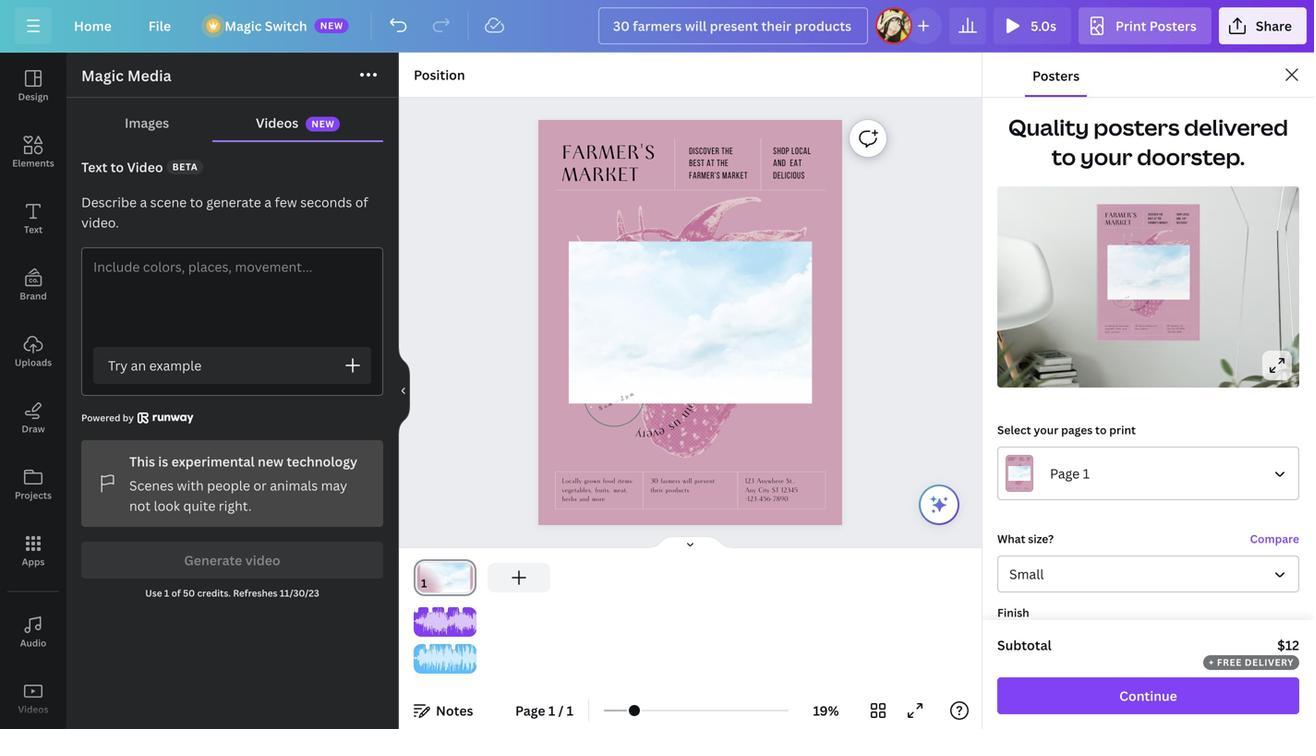 Task type: describe. For each thing, give the bounding box(es) containing it.
0 horizontal spatial your
[[1034, 423, 1059, 438]]

elements
[[12, 157, 54, 170]]

scene
[[150, 194, 187, 211]]

apps button
[[0, 518, 67, 585]]

discover for position
[[689, 147, 720, 156]]

by
[[123, 412, 134, 425]]

wednesday for posters
[[1117, 293, 1130, 301]]

with
[[177, 477, 204, 495]]

try an example
[[108, 357, 202, 375]]

items: for locally-grown food items: vegetables, fruits, meat, herbs and more
[[618, 478, 634, 486]]

beta
[[172, 161, 198, 173]]

8 for posters
[[1118, 300, 1120, 303]]

generate video button
[[81, 542, 383, 579]]

continue button
[[998, 678, 1300, 715]]

123 inside the 123 anywhere st., any city st 12345 +123-456-7890
[[746, 478, 755, 486]]

o i
[[682, 399, 702, 417]]

main menu bar
[[0, 0, 1315, 53]]

2 for posters
[[1125, 297, 1127, 300]]

design
[[18, 91, 49, 103]]

19% button
[[797, 697, 857, 726]]

is
[[158, 453, 168, 471]]

/
[[559, 703, 564, 720]]

text for text to video beta
[[81, 158, 107, 176]]

images
[[125, 114, 169, 132]]

Describe a scene to generate a few seconds of video. text field
[[82, 249, 383, 347]]

a.m. for posters
[[1120, 299, 1124, 302]]

u
[[670, 415, 686, 433]]

their inside the locally-grown food items: vegetables, fruits, meat, herbs and more 30 farmers will present their products 123 anywhere st., any city st 12345 +123-456-7890 shop local and eat delicious
[[1136, 328, 1140, 331]]

describe
[[81, 194, 137, 211]]

size?
[[1029, 532, 1054, 547]]

print posters
[[1116, 17, 1197, 35]]

scenes
[[129, 477, 174, 495]]

vegetables, for locally-grown food items: vegetables, fruits, meat, herbs and more
[[562, 487, 593, 495]]

canva assistant image
[[929, 494, 951, 517]]

draw
[[22, 423, 45, 436]]

p.m. for position
[[624, 390, 637, 401]]

describe a scene to generate a few seconds of video.
[[81, 194, 368, 231]]

more for locally-grown food items: vegetables, fruits, meat, herbs and more
[[592, 496, 605, 504]]

text for text
[[24, 224, 43, 236]]

st., inside the 123 anywhere st., any city st 12345 +123-456-7890
[[787, 478, 796, 486]]

images button
[[81, 105, 213, 140]]

seconds
[[300, 194, 352, 211]]

new inside main menu bar
[[320, 19, 344, 32]]

magic media
[[81, 66, 172, 85]]

experimental
[[171, 453, 255, 471]]

use 1 of 50 credits. refreshes 11/30/23
[[145, 588, 319, 600]]

posters inside button
[[1033, 67, 1080, 85]]

y
[[635, 426, 643, 444]]

right.
[[219, 498, 252, 515]]

audio button
[[0, 600, 67, 666]]

magic for magic media
[[81, 66, 124, 85]]

0 horizontal spatial e
[[646, 426, 654, 444]]

page 1
[[1051, 465, 1090, 483]]

Page title text field
[[435, 575, 443, 593]]

text button
[[0, 186, 67, 252]]

eat inside eat delicious
[[790, 159, 803, 169]]

at for position
[[707, 160, 715, 169]]

and inside locally-grown food items: vegetables, fruits, meat, herbs and more
[[580, 496, 590, 504]]

small
[[1010, 566, 1045, 583]]

may
[[321, 477, 348, 495]]

video
[[245, 552, 281, 570]]

doorstep.
[[1138, 142, 1246, 172]]

more for locally-grown food items: vegetables, fruits, meat, herbs and more 30 farmers will present their products 123 anywhere st., any city st 12345 +123-456-7890 shop local and eat delicious
[[1116, 331, 1121, 334]]

— for position
[[614, 397, 621, 406]]

compare button
[[1251, 532, 1300, 547]]

uploads
[[15, 357, 52, 369]]

i
[[682, 405, 698, 417]]

design button
[[0, 53, 67, 119]]

delivered
[[1185, 112, 1289, 142]]

hide image
[[398, 347, 410, 436]]

trimming, end edge slider for 1st "trimming, start edge" slider from the bottom
[[464, 645, 477, 675]]

projects button
[[0, 452, 67, 518]]

2 for position
[[620, 395, 625, 403]]

generate video
[[184, 552, 281, 570]]

+ free delivery
[[1210, 657, 1295, 669]]

eat inside the locally-grown food items: vegetables, fruits, meat, herbs and more 30 farmers will present their products 123 anywhere st., any city st 12345 +123-456-7890 shop local and eat delicious
[[1183, 218, 1187, 221]]

present inside "30 farmers will present their products"
[[695, 478, 715, 486]]

best for posters
[[1149, 218, 1154, 221]]

at for posters
[[1155, 218, 1158, 221]]

shop local and
[[774, 147, 812, 169]]

page for page 1
[[1051, 465, 1080, 483]]

eat delicious
[[774, 159, 805, 181]]

farmer's market for posters
[[1106, 212, 1138, 227]]

elements button
[[0, 119, 67, 186]]

anywhere inside the 123 anywhere st., any city st 12345 +123-456-7890
[[757, 478, 784, 486]]

page 1 button
[[998, 447, 1300, 501]]

1 horizontal spatial e
[[657, 424, 668, 442]]

posters inside dropdown button
[[1150, 17, 1197, 35]]

1 vertical spatial new
[[312, 118, 335, 130]]

1 for page 1 / 1
[[549, 703, 556, 720]]

audio
[[20, 638, 46, 650]]

uploads button
[[0, 319, 67, 385]]

print posters button
[[1079, 7, 1212, 44]]

what
[[998, 532, 1026, 547]]

quality
[[1009, 112, 1090, 142]]

compare
[[1251, 532, 1300, 547]]

30 inside "30 farmers will present their products"
[[651, 478, 659, 486]]

brand button
[[0, 252, 67, 319]]

this
[[129, 453, 155, 471]]

1 right /
[[567, 703, 574, 720]]

pages
[[1062, 423, 1093, 438]]

position
[[414, 66, 465, 84]]

locally- for locally-grown food items: vegetables, fruits, meat, herbs and more 30 farmers will present their products 123 anywhere st., any city st 12345 +123-456-7890 shop local and eat delicious
[[1106, 325, 1113, 328]]

12345 inside the 123 anywhere st., any city st 12345 +123-456-7890
[[782, 487, 798, 495]]

locally-grown food items: vegetables, fruits, meat, herbs and more
[[562, 478, 634, 504]]

1 a from the left
[[140, 194, 147, 211]]

animals
[[270, 477, 318, 495]]

print
[[1116, 17, 1147, 35]]

8 a.m. — 2 p.m. for posters
[[1118, 295, 1131, 303]]

456- inside the 123 anywhere st., any city st 12345 +123-456-7890
[[760, 496, 774, 504]]

subtotal
[[998, 637, 1052, 655]]

1 vertical spatial of
[[171, 588, 181, 600]]

what size?
[[998, 532, 1054, 547]]

runway logo image
[[138, 413, 194, 424]]

file button
[[134, 7, 186, 44]]

use
[[145, 588, 162, 600]]

11/30/23
[[280, 588, 319, 600]]

will inside the locally-grown food items: vegetables, fruits, meat, herbs and more 30 farmers will present their products 123 anywhere st., any city st 12345 +123-456-7890 shop local and eat delicious
[[1147, 325, 1150, 328]]

— for posters
[[1123, 298, 1126, 301]]

credits.
[[197, 588, 231, 600]]

new
[[258, 453, 284, 471]]

side panel tab list
[[0, 53, 67, 730]]

brand
[[20, 290, 47, 303]]

5.0s button
[[994, 7, 1072, 44]]

best for position
[[689, 160, 705, 169]]

home link
[[59, 7, 126, 44]]

look
[[154, 498, 180, 515]]

your inside quality posters delivered to your doorstep.
[[1081, 142, 1133, 172]]

o
[[683, 399, 702, 413]]

farmer's market for position
[[562, 142, 656, 187]]

fruits, for locally-grown food items: vegetables, fruits, meat, herbs and more 30 farmers will present their products 123 anywhere st., any city st 12345 +123-456-7890 shop local and eat delicious
[[1117, 328, 1122, 331]]

456- inside the locally-grown food items: vegetables, fruits, meat, herbs and more 30 farmers will present their products 123 anywhere st., any city st 12345 +123-456-7890 shop local and eat delicious
[[1173, 331, 1177, 334]]



Task type: locate. For each thing, give the bounding box(es) containing it.
items: for locally-grown food items: vegetables, fruits, meat, herbs and more 30 farmers will present their products 123 anywhere st., any city st 12345 +123-456-7890 shop local and eat delicious
[[1125, 325, 1130, 328]]

1 down pages
[[1083, 465, 1090, 483]]

magic left switch
[[225, 17, 262, 35]]

$12
[[1278, 637, 1300, 655]]

0 horizontal spatial grown
[[584, 478, 601, 486]]

1 vertical spatial trimming position slider
[[414, 645, 477, 675]]

print
[[1110, 423, 1136, 438]]

2 trimming position slider from the top
[[414, 645, 477, 675]]

0 horizontal spatial magic
[[81, 66, 124, 85]]

select your pages to print
[[998, 423, 1136, 438]]

page down select your pages to print
[[1051, 465, 1080, 483]]

0 vertical spatial discover the best at the farmer's market
[[689, 147, 748, 181]]

to left "posters"
[[1052, 142, 1077, 172]]

farmer's market
[[562, 142, 656, 187], [1106, 212, 1138, 227]]

0 vertical spatial st
[[1177, 328, 1179, 331]]

0 vertical spatial any
[[1168, 328, 1172, 331]]

city inside the 123 anywhere st., any city st 12345 +123-456-7890
[[759, 487, 770, 495]]

any inside the 123 anywhere st., any city st 12345 +123-456-7890
[[746, 487, 757, 495]]

videos up few
[[256, 114, 299, 132]]

1 vertical spatial shop
[[1177, 213, 1183, 217]]

wednesday for position
[[595, 382, 633, 406]]

1 horizontal spatial at
[[1155, 218, 1158, 221]]

to inside "describe a scene to generate a few seconds of video."
[[190, 194, 203, 211]]

a left few
[[264, 194, 272, 211]]

0 vertical spatial anywhere
[[1172, 325, 1181, 328]]

page left /
[[516, 703, 546, 720]]

0 vertical spatial best
[[689, 160, 705, 169]]

1 trimming, end edge slider from the top
[[464, 608, 477, 638]]

your left doorstep.
[[1081, 142, 1133, 172]]

0 horizontal spatial fruits,
[[595, 487, 611, 495]]

0 vertical spatial will
[[1147, 325, 1150, 328]]

1 vertical spatial p.m.
[[624, 390, 637, 401]]

st inside the 123 anywhere st., any city st 12345 +123-456-7890
[[772, 487, 779, 495]]

local up eat delicious
[[792, 147, 812, 157]]

posters down the 5.0s
[[1033, 67, 1080, 85]]

1 vertical spatial vegetables,
[[562, 487, 593, 495]]

food for locally-grown food items: vegetables, fruits, meat, herbs and more
[[603, 478, 616, 486]]

+
[[1210, 657, 1215, 669]]

1 trimming, start edge slider from the top
[[414, 608, 427, 638]]

will inside "30 farmers will present their products"
[[683, 478, 693, 486]]

your left pages
[[1034, 423, 1059, 438]]

1 vertical spatial food
[[603, 478, 616, 486]]

0 vertical spatial posters
[[1150, 17, 1197, 35]]

1 horizontal spatial of
[[355, 194, 368, 211]]

st.,
[[1182, 325, 1185, 328], [787, 478, 796, 486]]

0 vertical spatial new
[[320, 19, 344, 32]]

1 horizontal spatial farmer's market
[[1106, 212, 1138, 227]]

0 horizontal spatial st.,
[[787, 478, 796, 486]]

+123- inside the locally-grown food items: vegetables, fruits, meat, herbs and more 30 farmers will present their products 123 anywhere st., any city st 12345 +123-456-7890 shop local and eat delicious
[[1168, 331, 1173, 334]]

finish
[[998, 606, 1030, 621]]

products inside the locally-grown food items: vegetables, fruits, meat, herbs and more 30 farmers will present their products 123 anywhere st., any city st 12345 +123-456-7890 shop local and eat delicious
[[1141, 328, 1149, 331]]

powered by
[[81, 412, 134, 425]]

discover the best at the farmer's market left eat delicious
[[689, 147, 748, 181]]

herbs inside locally-grown food items: vegetables, fruits, meat, herbs and more
[[562, 496, 577, 504]]

videos button
[[0, 666, 67, 730]]

to for select
[[1096, 423, 1107, 438]]

1 vertical spatial products
[[666, 487, 690, 495]]

shop inside the locally-grown food items: vegetables, fruits, meat, herbs and more 30 farmers will present their products 123 anywhere st., any city st 12345 +123-456-7890 shop local and eat delicious
[[1177, 213, 1183, 217]]

trimming, end edge slider
[[464, 608, 477, 638], [464, 645, 477, 675]]

1 for page 1
[[1083, 465, 1090, 483]]

2
[[1125, 297, 1127, 300], [620, 395, 625, 403]]

products
[[1141, 328, 1149, 331], [666, 487, 690, 495]]

1 vertical spatial locally-
[[562, 478, 584, 486]]

file
[[149, 17, 171, 35]]

food for locally-grown food items: vegetables, fruits, meat, herbs and more 30 farmers will present their products 123 anywhere st., any city st 12345 +123-456-7890 shop local and eat delicious
[[1120, 325, 1124, 328]]

trimming position slider for second "trimming, start edge" slider from the bottom
[[414, 608, 477, 638]]

0 vertical spatial 30
[[1136, 325, 1138, 328]]

1 horizontal spatial best
[[1149, 218, 1154, 221]]

fruits, inside locally-grown food items: vegetables, fruits, meat, herbs and more
[[595, 487, 611, 495]]

wednesday
[[1117, 293, 1130, 301], [595, 382, 633, 406]]

0 horizontal spatial meat,
[[614, 487, 628, 495]]

1 horizontal spatial meat,
[[1123, 328, 1128, 331]]

7890 inside the locally-grown food items: vegetables, fruits, meat, herbs and more 30 farmers will present their products 123 anywhere st., any city st 12345 +123-456-7890 shop local and eat delicious
[[1177, 331, 1182, 334]]

herbs for locally-grown food items: vegetables, fruits, meat, herbs and more 30 farmers will present their products 123 anywhere st., any city st 12345 +123-456-7890 shop local and eat delicious
[[1106, 331, 1111, 334]]

posters
[[1094, 112, 1180, 142]]

0 horizontal spatial 30
[[651, 478, 659, 486]]

share
[[1257, 17, 1293, 35]]

local inside shop local and
[[792, 147, 812, 157]]

video
[[127, 158, 163, 176]]

+123- inside the 123 anywhere st., any city st 12345 +123-456-7890
[[746, 496, 760, 504]]

discover left shop local and
[[689, 147, 720, 156]]

1 inside 'dropdown button'
[[1083, 465, 1090, 483]]

1 horizontal spatial page
[[1051, 465, 1080, 483]]

try
[[108, 357, 128, 375]]

1 vertical spatial 8
[[598, 405, 604, 413]]

trimming, end edge slider for second "trimming, start edge" slider from the bottom
[[464, 608, 477, 638]]

0 horizontal spatial items:
[[618, 478, 634, 486]]

delicious inside the locally-grown food items: vegetables, fruits, meat, herbs and more 30 farmers will present their products 123 anywhere st., any city st 12345 +123-456-7890 shop local and eat delicious
[[1177, 222, 1188, 225]]

new up seconds
[[312, 118, 335, 130]]

text
[[81, 158, 107, 176], [24, 224, 43, 236]]

trimming, start edge slider up notes button
[[414, 645, 427, 675]]

0 horizontal spatial city
[[759, 487, 770, 495]]

notes button
[[407, 697, 481, 726]]

2 a from the left
[[264, 194, 272, 211]]

1 horizontal spatial magic
[[225, 17, 262, 35]]

to left print
[[1096, 423, 1107, 438]]

farmers inside "30 farmers will present their products"
[[661, 478, 681, 486]]

vegetables, inside locally-grown food items: vegetables, fruits, meat, herbs and more
[[562, 487, 593, 495]]

fruits, inside the locally-grown food items: vegetables, fruits, meat, herbs and more 30 farmers will present their products 123 anywhere st., any city st 12345 +123-456-7890 shop local and eat delicious
[[1117, 328, 1122, 331]]

new right switch
[[320, 19, 344, 32]]

at down doorstep.
[[1155, 218, 1158, 221]]

of inside "describe a scene to generate a few seconds of video."
[[355, 194, 368, 211]]

1 vertical spatial grown
[[584, 478, 601, 486]]

p.m.
[[1127, 295, 1131, 299], [624, 390, 637, 401]]

0 horizontal spatial a.m.
[[603, 400, 615, 411]]

an
[[131, 357, 146, 375]]

magic inside main menu bar
[[225, 17, 262, 35]]

items: inside locally-grown food items: vegetables, fruits, meat, herbs and more
[[618, 478, 634, 486]]

food inside locally-grown food items: vegetables, fruits, meat, herbs and more
[[603, 478, 616, 486]]

page inside 'dropdown button'
[[1051, 465, 1080, 483]]

quality posters delivered to your doorstep.
[[1009, 112, 1289, 172]]

draw button
[[0, 385, 67, 452]]

food inside the locally-grown food items: vegetables, fruits, meat, herbs and more 30 farmers will present their products 123 anywhere st., any city st 12345 +123-456-7890 shop local and eat delicious
[[1120, 325, 1124, 328]]

herbs inside the locally-grown food items: vegetables, fruits, meat, herbs and more 30 farmers will present their products 123 anywhere st., any city st 12345 +123-456-7890 shop local and eat delicious
[[1106, 331, 1111, 334]]

1 trimming position slider from the top
[[414, 608, 477, 638]]

farmers
[[1139, 325, 1146, 328], [661, 478, 681, 486]]

1 horizontal spatial 2
[[1125, 297, 1127, 300]]

1 for use 1 of 50 credits. refreshes 11/30/23
[[164, 588, 169, 600]]

1 horizontal spatial +123-
[[1168, 331, 1173, 334]]

videos inside button
[[18, 704, 48, 717]]

trimming position slider for 1st "trimming, start edge" slider from the bottom
[[414, 645, 477, 675]]

discover the best at the farmer's market for position
[[689, 147, 748, 181]]

0 horizontal spatial discover
[[689, 147, 720, 156]]

local inside the locally-grown food items: vegetables, fruits, meat, herbs and more 30 farmers will present their products 123 anywhere st., any city st 12345 +123-456-7890 shop local and eat delicious
[[1183, 213, 1190, 217]]

1 right use
[[164, 588, 169, 600]]

1 horizontal spatial more
[[1116, 331, 1121, 334]]

of left 50
[[171, 588, 181, 600]]

1 horizontal spatial food
[[1120, 325, 1124, 328]]

trimming, start edge slider
[[414, 608, 427, 638], [414, 645, 427, 675]]

0 vertical spatial st.,
[[1182, 325, 1185, 328]]

delicious
[[774, 172, 805, 181], [1177, 222, 1188, 225]]

1 vertical spatial —
[[614, 397, 621, 406]]

1 horizontal spatial items:
[[1125, 325, 1130, 328]]

Design title text field
[[599, 7, 869, 44]]

best down doorstep.
[[1149, 218, 1154, 221]]

best left eat delicious
[[689, 160, 705, 169]]

123 anywhere st., any city st 12345 +123-456-7890
[[746, 478, 798, 504]]

a left scene
[[140, 194, 147, 211]]

5.0s image
[[414, 564, 477, 593]]

meat, for locally-grown food items: vegetables, fruits, meat, herbs and more 30 farmers will present their products 123 anywhere st., any city st 12345 +123-456-7890 shop local and eat delicious
[[1123, 328, 1128, 331]]

0 horizontal spatial delicious
[[774, 172, 805, 181]]

delicious down doorstep.
[[1177, 222, 1188, 225]]

1 horizontal spatial vegetables,
[[1106, 328, 1116, 331]]

p.m. for posters
[[1127, 295, 1131, 299]]

0 horizontal spatial best
[[689, 160, 705, 169]]

1 horizontal spatial text
[[81, 158, 107, 176]]

1 vertical spatial will
[[683, 478, 693, 486]]

0 vertical spatial their
[[1136, 328, 1140, 331]]

0 vertical spatial products
[[1141, 328, 1149, 331]]

30 inside the locally-grown food items: vegetables, fruits, meat, herbs and more 30 farmers will present their products 123 anywhere st., any city st 12345 +123-456-7890 shop local and eat delicious
[[1136, 325, 1138, 328]]

trimming position slider down page title text field
[[414, 608, 477, 638]]

grown for locally-grown food items: vegetables, fruits, meat, herbs and more 30 farmers will present their products 123 anywhere st., any city st 12345 +123-456-7890 shop local and eat delicious
[[1113, 325, 1119, 328]]

1 vertical spatial present
[[695, 478, 715, 486]]

1 vertical spatial 2
[[620, 395, 625, 403]]

vegetables, inside the locally-grown food items: vegetables, fruits, meat, herbs and more 30 farmers will present their products 123 anywhere st., any city st 12345 +123-456-7890 shop local and eat delicious
[[1106, 328, 1116, 331]]

1 vertical spatial 8 a.m. — 2 p.m.
[[598, 390, 637, 413]]

present
[[1151, 325, 1158, 328], [695, 478, 715, 486]]

to for quality
[[1052, 142, 1077, 172]]

a.m. for position
[[603, 400, 615, 411]]

farmers inside the locally-grown food items: vegetables, fruits, meat, herbs and more 30 farmers will present their products 123 anywhere st., any city st 12345 +123-456-7890 shop local and eat delicious
[[1139, 325, 1146, 328]]

0 horizontal spatial eat
[[790, 159, 803, 169]]

50
[[183, 588, 195, 600]]

the
[[722, 147, 734, 156], [717, 160, 729, 169], [1160, 214, 1164, 217], [1158, 218, 1162, 221]]

switch
[[265, 17, 307, 35]]

their inside "30 farmers will present their products"
[[651, 487, 663, 495]]

shop down doorstep.
[[1177, 213, 1183, 217]]

of right seconds
[[355, 194, 368, 211]]

free
[[1218, 657, 1243, 669]]

magic switch
[[225, 17, 307, 35]]

trimming position slider
[[414, 608, 477, 638], [414, 645, 477, 675]]

city inside the locally-grown food items: vegetables, fruits, meat, herbs and more 30 farmers will present their products 123 anywhere st., any city st 12345 +123-456-7890 shop local and eat delicious
[[1172, 328, 1176, 331]]

to for describe
[[190, 194, 203, 211]]

8 a.m. — 2 p.m. for position
[[598, 390, 637, 413]]

grown inside the locally-grown food items: vegetables, fruits, meat, herbs and more 30 farmers will present their products 123 anywhere st., any city st 12345 +123-456-7890 shop local and eat delicious
[[1113, 325, 1119, 328]]

locally-grown food items: vegetables, fruits, meat, herbs and more 30 farmers will present their products 123 anywhere st., any city st 12345 +123-456-7890 shop local and eat delicious
[[1106, 213, 1190, 334]]

meat, inside the locally-grown food items: vegetables, fruits, meat, herbs and more 30 farmers will present their products 123 anywhere st., any city st 12345 +123-456-7890 shop local and eat delicious
[[1123, 328, 1128, 331]]

a
[[140, 194, 147, 211], [264, 194, 272, 211]]

1 vertical spatial videos
[[18, 704, 48, 717]]

trimming, start edge slider down 5.0s image
[[414, 608, 427, 638]]

1 horizontal spatial farmers
[[1139, 325, 1146, 328]]

products inside "30 farmers will present their products"
[[666, 487, 690, 495]]

not
[[129, 498, 151, 515]]

meat, for locally-grown food items: vegetables, fruits, meat, herbs and more
[[614, 487, 628, 495]]

powered
[[81, 412, 121, 425]]

1 vertical spatial delicious
[[1177, 222, 1188, 225]]

trimming, end edge slider up notes
[[464, 645, 477, 675]]

1 vertical spatial best
[[1149, 218, 1154, 221]]

1 vertical spatial any
[[746, 487, 757, 495]]

herbs for locally-grown food items: vegetables, fruits, meat, herbs and more
[[562, 496, 577, 504]]

vegetables,
[[1106, 328, 1116, 331], [562, 487, 593, 495]]

videos
[[256, 114, 299, 132], [18, 704, 48, 717]]

their
[[1136, 328, 1140, 331], [651, 487, 663, 495]]

at
[[707, 160, 715, 169], [1155, 218, 1158, 221]]

media
[[127, 66, 172, 85]]

people
[[207, 477, 250, 495]]

0 horizontal spatial their
[[651, 487, 663, 495]]

anywhere inside the locally-grown food items: vegetables, fruits, meat, herbs and more 30 farmers will present their products 123 anywhere st., any city st 12345 +123-456-7890 shop local and eat delicious
[[1172, 325, 1181, 328]]

to right scene
[[190, 194, 203, 211]]

0 vertical spatial city
[[1172, 328, 1176, 331]]

0 horizontal spatial shop
[[774, 147, 790, 157]]

0 horizontal spatial food
[[603, 478, 616, 486]]

text inside the text button
[[24, 224, 43, 236]]

page
[[1051, 465, 1080, 483], [516, 703, 546, 720]]

video.
[[81, 214, 119, 231]]

0 vertical spatial videos
[[256, 114, 299, 132]]

1 vertical spatial trimming, end edge slider
[[464, 645, 477, 675]]

trimming, end edge slider down 5.0s image
[[464, 608, 477, 638]]

2 trimming, end edge slider from the top
[[464, 645, 477, 675]]

fruits, for locally-grown food items: vegetables, fruits, meat, herbs and more
[[595, 487, 611, 495]]

0 vertical spatial p.m.
[[1127, 295, 1131, 299]]

1 horizontal spatial any
[[1168, 328, 1172, 331]]

to left video at the left of the page
[[111, 158, 124, 176]]

generate
[[184, 552, 242, 570]]

0 vertical spatial items:
[[1125, 325, 1130, 328]]

0 horizontal spatial +123-
[[746, 496, 760, 504]]

any inside the locally-grown food items: vegetables, fruits, meat, herbs and more 30 farmers will present their products 123 anywhere st., any city st 12345 +123-456-7890 shop local and eat delicious
[[1168, 328, 1172, 331]]

2 trimming, start edge slider from the top
[[414, 645, 427, 675]]

at left eat delicious
[[707, 160, 715, 169]]

1 vertical spatial discover the best at the farmer's market
[[1149, 214, 1169, 225]]

discover down doorstep.
[[1149, 214, 1159, 217]]

st inside the locally-grown food items: vegetables, fruits, meat, herbs and more 30 farmers will present their products 123 anywhere st., any city st 12345 +123-456-7890 shop local and eat delicious
[[1177, 328, 1179, 331]]

1 horizontal spatial posters
[[1150, 17, 1197, 35]]

1 vertical spatial text
[[24, 224, 43, 236]]

1 horizontal spatial their
[[1136, 328, 1140, 331]]

1 horizontal spatial herbs
[[1106, 331, 1111, 334]]

locally- inside the locally-grown food items: vegetables, fruits, meat, herbs and more 30 farmers will present their products 123 anywhere st., any city st 12345 +123-456-7890 shop local and eat delicious
[[1106, 325, 1113, 328]]

shop
[[774, 147, 790, 157], [1177, 213, 1183, 217]]

more inside the locally-grown food items: vegetables, fruits, meat, herbs and more 30 farmers will present their products 123 anywhere st., any city st 12345 +123-456-7890 shop local and eat delicious
[[1116, 331, 1121, 334]]

discover
[[689, 147, 720, 156], [1149, 214, 1159, 217]]

1 left /
[[549, 703, 556, 720]]

30 farmers will present their products
[[651, 478, 715, 495]]

7890 inside the 123 anywhere st., any city st 12345 +123-456-7890
[[774, 496, 789, 504]]

0 horizontal spatial wednesday
[[595, 382, 633, 406]]

page 1 / 1
[[516, 703, 574, 720]]

to
[[1052, 142, 1077, 172], [111, 158, 124, 176], [190, 194, 203, 211], [1096, 423, 1107, 438]]

page for page 1 / 1
[[516, 703, 546, 720]]

projects
[[15, 490, 52, 502]]

delicious down shop local and
[[774, 172, 805, 181]]

anywhere
[[1172, 325, 1181, 328], [757, 478, 784, 486]]

12345 inside the locally-grown food items: vegetables, fruits, meat, herbs and more 30 farmers will present their products 123 anywhere st., any city st 12345 +123-456-7890 shop local and eat delicious
[[1180, 328, 1186, 331]]

grown for locally-grown food items: vegetables, fruits, meat, herbs and more
[[584, 478, 601, 486]]

e left u
[[657, 424, 668, 442]]

this is experimental new technology scenes with people or animals may not look quite right.
[[129, 453, 358, 515]]

456-
[[1173, 331, 1177, 334], [760, 496, 774, 504]]

discover the best at the farmer's market for posters
[[1149, 214, 1169, 225]]

—
[[1123, 298, 1126, 301], [614, 397, 621, 406]]

more inside locally-grown food items: vegetables, fruits, meat, herbs and more
[[592, 496, 605, 504]]

locally- for locally-grown food items: vegetables, fruits, meat, herbs and more
[[562, 478, 584, 486]]

grown inside locally-grown food items: vegetables, fruits, meat, herbs and more
[[584, 478, 601, 486]]

discover the best at the farmer's market down doorstep.
[[1149, 214, 1169, 225]]

meat, inside locally-grown food items: vegetables, fruits, meat, herbs and more
[[614, 487, 628, 495]]

1 vertical spatial 30
[[651, 478, 659, 486]]

videos down audio
[[18, 704, 48, 717]]

to inside quality posters delivered to your doorstep.
[[1052, 142, 1077, 172]]

1 vertical spatial fruits,
[[595, 487, 611, 495]]

r
[[642, 427, 646, 444]]

notes
[[436, 703, 474, 720]]

1 vertical spatial anywhere
[[757, 478, 784, 486]]

farmer's
[[562, 142, 656, 165], [689, 172, 721, 181], [1106, 212, 1138, 220], [1149, 222, 1159, 225]]

posters
[[1150, 17, 1197, 35], [1033, 67, 1080, 85]]

vegetables, for locally-grown food items: vegetables, fruits, meat, herbs and more 30 farmers will present their products 123 anywhere st., any city st 12345 +123-456-7890 shop local and eat delicious
[[1106, 328, 1116, 331]]

s
[[666, 419, 679, 437]]

magic for magic switch
[[225, 17, 262, 35]]

posters right print
[[1150, 17, 1197, 35]]

19%
[[814, 703, 840, 720]]

123 inside the locally-grown food items: vegetables, fruits, meat, herbs and more 30 farmers will present their products 123 anywhere st., any city st 12345 +123-456-7890 shop local and eat delicious
[[1168, 325, 1171, 328]]

meat,
[[1123, 328, 1128, 331], [614, 487, 628, 495]]

0 horizontal spatial a
[[140, 194, 147, 211]]

items:
[[1125, 325, 1130, 328], [618, 478, 634, 486]]

0 vertical spatial herbs
[[1106, 331, 1111, 334]]

select
[[998, 423, 1032, 438]]

+123-
[[1168, 331, 1173, 334], [746, 496, 760, 504]]

e right y at left
[[646, 426, 654, 444]]

fruits,
[[1117, 328, 1122, 331], [595, 487, 611, 495]]

1 horizontal spatial 8 a.m. — 2 p.m.
[[1118, 295, 1131, 303]]

1 vertical spatial a.m.
[[603, 400, 615, 411]]

posters button
[[1026, 53, 1088, 97]]

text up describe
[[81, 158, 107, 176]]

magic left media
[[81, 66, 124, 85]]

local down doorstep.
[[1183, 213, 1190, 217]]

0 horizontal spatial 12345
[[782, 487, 798, 495]]

0 vertical spatial food
[[1120, 325, 1124, 328]]

and inside shop local and
[[774, 159, 786, 169]]

0 vertical spatial delicious
[[774, 172, 805, 181]]

1 horizontal spatial 7890
[[1177, 331, 1182, 334]]

discover for posters
[[1149, 214, 1159, 217]]

0 vertical spatial —
[[1123, 298, 1126, 301]]

locally- inside locally-grown food items: vegetables, fruits, meat, herbs and more
[[562, 478, 584, 486]]

1 horizontal spatial p.m.
[[1127, 295, 1131, 299]]

5.0s
[[1031, 17, 1057, 35]]

quite
[[183, 498, 216, 515]]

0 vertical spatial trimming, start edge slider
[[414, 608, 427, 638]]

try an example button
[[93, 347, 371, 384]]

0 vertical spatial your
[[1081, 142, 1133, 172]]

any
[[1168, 328, 1172, 331], [746, 487, 757, 495]]

0 horizontal spatial farmers
[[661, 478, 681, 486]]

technology
[[287, 453, 358, 471]]

text up brand button
[[24, 224, 43, 236]]

0 horizontal spatial text
[[24, 224, 43, 236]]

present inside the locally-grown food items: vegetables, fruits, meat, herbs and more 30 farmers will present their products 123 anywhere st., any city st 12345 +123-456-7890 shop local and eat delicious
[[1151, 325, 1158, 328]]

What size? button
[[998, 556, 1300, 593]]

generate
[[206, 194, 261, 211]]

v
[[652, 425, 660, 444]]

hide pages image
[[646, 536, 735, 551]]

0 horizontal spatial herbs
[[562, 496, 577, 504]]

n
[[678, 407, 696, 423]]

few
[[275, 194, 297, 211]]

8 for position
[[598, 405, 604, 413]]

0 vertical spatial vegetables,
[[1106, 328, 1116, 331]]

st., inside the locally-grown food items: vegetables, fruits, meat, herbs and more 30 farmers will present their products 123 anywhere st., any city st 12345 +123-456-7890 shop local and eat delicious
[[1182, 325, 1185, 328]]

trimming position slider up notes button
[[414, 645, 477, 675]]

1 horizontal spatial 456-
[[1173, 331, 1177, 334]]

shop up eat delicious
[[774, 147, 790, 157]]

position button
[[407, 60, 473, 90]]

shop inside shop local and
[[774, 147, 790, 157]]

1 vertical spatial discover
[[1149, 214, 1159, 217]]

1 horizontal spatial a.m.
[[1120, 299, 1124, 302]]

1 vertical spatial st
[[772, 487, 779, 495]]

items: inside the locally-grown food items: vegetables, fruits, meat, herbs and more 30 farmers will present their products 123 anywhere st., any city st 12345 +123-456-7890 shop local and eat delicious
[[1125, 325, 1130, 328]]

1 horizontal spatial —
[[1123, 298, 1126, 301]]



Task type: vqa. For each thing, say whether or not it's contained in the screenshot.
topmost from
no



